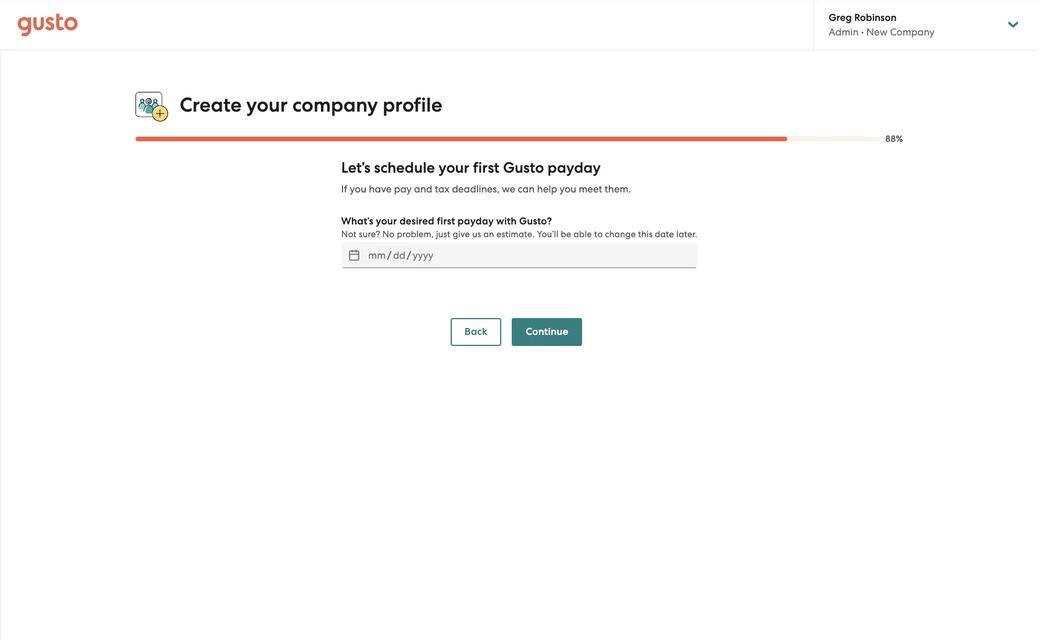 Task type: locate. For each thing, give the bounding box(es) containing it.
have
[[369, 183, 392, 195]]

your up tax
[[439, 159, 470, 177]]

gusto?
[[520, 215, 552, 228]]

sure?
[[359, 229, 380, 240]]

2 horizontal spatial your
[[439, 159, 470, 177]]

1 horizontal spatial /
[[407, 250, 412, 261]]

payday inside what's your desired first payday with gusto? not sure? no problem, just give us an estimate. you'll be able to change this date later.
[[458, 215, 494, 228]]

Year (yyyy) field
[[412, 246, 435, 265]]

them.
[[605, 183, 631, 195]]

home image
[[17, 13, 78, 36]]

0 vertical spatial your
[[247, 93, 288, 117]]

let's
[[341, 159, 371, 177]]

2 / from the left
[[407, 250, 412, 261]]

greg robinson admin • new company
[[829, 12, 935, 38]]

continue button
[[512, 318, 583, 346]]

help
[[537, 183, 558, 195]]

your inside what's your desired first payday with gusto? not sure? no problem, just give us an estimate. you'll be able to change this date later.
[[376, 215, 397, 228]]

your up no
[[376, 215, 397, 228]]

let's schedule your first gusto payday
[[341, 159, 601, 177]]

deadlines,
[[452, 183, 500, 195]]

1 vertical spatial your
[[439, 159, 470, 177]]

/ down problem,
[[407, 250, 412, 261]]

we
[[502, 183, 516, 195]]

you right if
[[350, 183, 367, 195]]

0 vertical spatial first
[[473, 159, 500, 177]]

1 vertical spatial payday
[[458, 215, 494, 228]]

create
[[180, 93, 242, 117]]

new
[[867, 26, 888, 38]]

1 horizontal spatial first
[[473, 159, 500, 177]]

Day (dd) field
[[392, 246, 407, 265]]

1 horizontal spatial your
[[376, 215, 397, 228]]

and
[[414, 183, 433, 195]]

•
[[862, 26, 865, 38]]

company
[[293, 93, 378, 117]]

gusto
[[503, 159, 544, 177]]

1 vertical spatial first
[[437, 215, 455, 228]]

first up just
[[437, 215, 455, 228]]

0 horizontal spatial payday
[[458, 215, 494, 228]]

an
[[484, 229, 495, 240]]

first inside what's your desired first payday with gusto? not sure? no problem, just give us an estimate. you'll be able to change this date later.
[[437, 215, 455, 228]]

you right help
[[560, 183, 577, 195]]

your
[[247, 93, 288, 117], [439, 159, 470, 177], [376, 215, 397, 228]]

1 horizontal spatial payday
[[548, 159, 601, 177]]

/
[[387, 250, 392, 261], [407, 250, 412, 261]]

give
[[453, 229, 470, 240]]

you
[[350, 183, 367, 195], [560, 183, 577, 195]]

your for company
[[247, 93, 288, 117]]

your for desired
[[376, 215, 397, 228]]

1 horizontal spatial you
[[560, 183, 577, 195]]

your right 'create'
[[247, 93, 288, 117]]

0 horizontal spatial /
[[387, 250, 392, 261]]

0 horizontal spatial you
[[350, 183, 367, 195]]

2 you from the left
[[560, 183, 577, 195]]

payday up us
[[458, 215, 494, 228]]

0 horizontal spatial your
[[247, 93, 288, 117]]

payday up meet at the right top of the page
[[548, 159, 601, 177]]

first for gusto
[[473, 159, 500, 177]]

first
[[473, 159, 500, 177], [437, 215, 455, 228]]

just
[[436, 229, 451, 240]]

0 horizontal spatial first
[[437, 215, 455, 228]]

create your company profile
[[180, 93, 443, 117]]

/ down no
[[387, 250, 392, 261]]

pay
[[394, 183, 412, 195]]

first up if you have pay and tax deadlines, we can help you meet them.
[[473, 159, 500, 177]]

greg
[[829, 12, 852, 24]]

payday
[[548, 159, 601, 177], [458, 215, 494, 228]]

1 / from the left
[[387, 250, 392, 261]]

2 vertical spatial your
[[376, 215, 397, 228]]



Task type: vqa. For each thing, say whether or not it's contained in the screenshot.
payday to the left
yes



Task type: describe. For each thing, give the bounding box(es) containing it.
admin
[[829, 26, 859, 38]]

estimate.
[[497, 229, 535, 240]]

what's
[[341, 215, 374, 228]]

problem,
[[397, 229, 434, 240]]

not
[[341, 229, 357, 240]]

no
[[383, 229, 395, 240]]

with
[[497, 215, 517, 228]]

be
[[561, 229, 572, 240]]

this
[[639, 229, 653, 240]]

what's your desired first payday with gusto? not sure? no problem, just give us an estimate. you'll be able to change this date later.
[[341, 215, 698, 240]]

can
[[518, 183, 535, 195]]

back link
[[451, 318, 502, 346]]

date
[[655, 229, 675, 240]]

0 vertical spatial payday
[[548, 159, 601, 177]]

desired
[[400, 215, 435, 228]]

1 you from the left
[[350, 183, 367, 195]]

later.
[[677, 229, 698, 240]]

able
[[574, 229, 592, 240]]

robinson
[[855, 12, 897, 24]]

first for payday
[[437, 215, 455, 228]]

if
[[341, 183, 348, 195]]

Month (mm) field
[[367, 246, 387, 265]]

you'll
[[537, 229, 559, 240]]

to
[[595, 229, 603, 240]]

if you have pay and tax deadlines, we can help you meet them.
[[341, 183, 631, 195]]

change
[[605, 229, 636, 240]]

continue
[[526, 326, 569, 338]]

company
[[891, 26, 935, 38]]

meet
[[579, 183, 603, 195]]

back
[[465, 326, 488, 338]]

us
[[472, 229, 482, 240]]

profile
[[383, 93, 443, 117]]

88%
[[886, 134, 904, 144]]

tax
[[435, 183, 450, 195]]

schedule
[[374, 159, 435, 177]]



